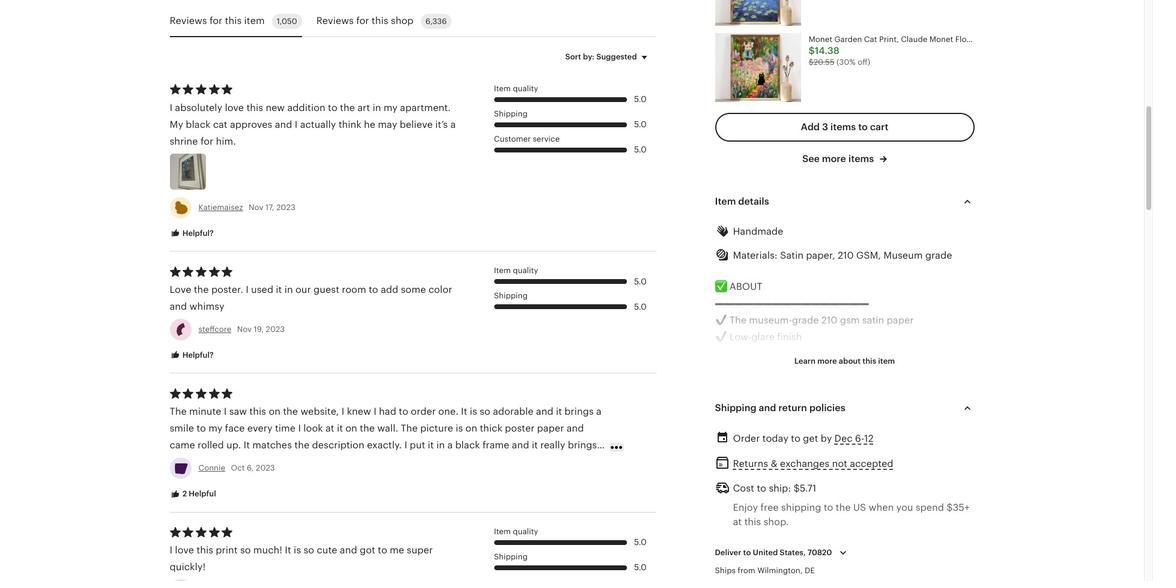 Task type: vqa. For each thing, say whether or not it's contained in the screenshot.
Extreme
no



Task type: locate. For each thing, give the bounding box(es) containing it.
this left 1,050
[[225, 15, 242, 27]]

grade for museum-
[[793, 315, 819, 326]]

museum- up glare
[[750, 315, 793, 326]]

0 horizontal spatial love
[[175, 545, 194, 557]]

it right the much!
[[285, 545, 291, 557]]

2 vertical spatial quality
[[513, 528, 539, 537]]

0 horizontal spatial my
[[209, 423, 223, 435]]

and up features on the right of the page
[[759, 403, 777, 414]]

6 5.0 from the top
[[634, 538, 647, 547]]

be right known
[[947, 450, 959, 461]]

in
[[373, 102, 381, 113], [285, 284, 293, 296], [877, 365, 886, 377], [437, 440, 445, 451]]

0 vertical spatial colors
[[881, 500, 910, 511]]

to left get
[[792, 433, 801, 445]]

nov for 17,
[[249, 203, 264, 212]]

paper inside ✅ key features ▬▬▬▬▬▬▬▬▬▬▬▬▬▬▬▬ ✔️ the museum-grade 210 gsm paper is known to be archival, which means it can be stored for a long time without turning yellow. ✔️ pigment inks: bright and intense colors of your desired design. ✔️ vibrant colors: the latest printing techniques provide bright, crisp colors and sharp details matching your craziest designs.
[[863, 450, 890, 461]]

shipping and return policies
[[716, 403, 846, 414]]

in inside ✅ about ▬▬▬▬▬▬▬▬▬▬▬▬▬▬▬▬ ✔️ the museum-grade 210 gsm satin paper ✔️ low-glare finish ✔️ nb! for indoor use only ✔️ designed, printed, and shipped in the usa
[[877, 365, 886, 377]]

is left known
[[892, 450, 900, 461]]

gsm down dec 6-12 button
[[841, 450, 860, 461]]

love inside "i love this print so much! it is so cute and got to me super quickly!"
[[175, 545, 194, 557]]

the inside i absolutely love this new addition to the art in my apartment. my black cat approves and i actually think he may believe it's a shrine for him.
[[340, 102, 355, 113]]

1 vertical spatial it
[[244, 440, 250, 451]]

to inside "i love this print so much! it is so cute and got to me super quickly!"
[[378, 545, 388, 557]]

✅ for ✅ key features ▬▬▬▬▬▬▬▬▬▬▬▬▬▬▬▬ ✔️ the museum-grade 210 gsm paper is known to be archival, which means it can be stored for a long time without turning yellow. ✔️ pigment inks: bright and intense colors of your desired design. ✔️ vibrant colors: the latest printing techniques provide bright, crisp colors and sharp details matching your craziest designs.
[[716, 416, 728, 427]]

every
[[248, 423, 273, 435]]

0 horizontal spatial it
[[244, 440, 250, 451]]

1 horizontal spatial colors
[[881, 500, 910, 511]]

1 vertical spatial items
[[849, 153, 875, 164]]

ships
[[716, 567, 736, 576]]

your right of
[[924, 500, 945, 511]]

1 horizontal spatial so
[[304, 545, 314, 557]]

0 horizontal spatial so
[[240, 545, 251, 557]]

reviews for reviews for this shop
[[317, 15, 354, 27]]

katiemaisez link
[[199, 203, 243, 212]]

and inside dropdown button
[[759, 403, 777, 414]]

turning
[[753, 483, 787, 495]]

tab list
[[170, 7, 657, 37]]

love inside "love the poster. i used it in our guest room to add some color and whimsy"
[[170, 284, 191, 296]]

1 horizontal spatial at
[[734, 517, 742, 528]]

6-
[[856, 433, 865, 445]]

steffcore nov 19, 2023
[[199, 325, 285, 334]]

0 vertical spatial love
[[170, 284, 191, 296]]

1 horizontal spatial it
[[285, 545, 291, 557]]

helpful? button down steffcore
[[161, 345, 223, 367]]

1 vertical spatial 2023
[[266, 325, 285, 334]]

without
[[716, 483, 751, 495]]

a inside ✅ key features ▬▬▬▬▬▬▬▬▬▬▬▬▬▬▬▬ ✔️ the museum-grade 210 gsm paper is known to be archival, which means it can be stored for a long time without turning yellow. ✔️ pigment inks: bright and intense colors of your desired design. ✔️ vibrant colors: the latest printing techniques provide bright, crisp colors and sharp details matching your craziest designs.
[[910, 466, 915, 478]]

1 horizontal spatial item
[[879, 357, 896, 366]]

0 vertical spatial details
[[739, 196, 770, 207]]

love left it!
[[239, 457, 261, 468]]

1 horizontal spatial love
[[239, 457, 261, 468]]

is inside "i love this print so much! it is so cute and got to me super quickly!"
[[294, 545, 301, 557]]

item left the 'usa'
[[879, 357, 896, 366]]

1 helpful? from the top
[[181, 229, 214, 238]]

gsm inside ✅ about ▬▬▬▬▬▬▬▬▬▬▬▬▬▬▬▬ ✔️ the museum-grade 210 gsm satin paper ✔️ low-glare finish ✔️ nb! for indoor use only ✔️ designed, printed, and shipped in the usa
[[841, 315, 860, 326]]

items down add 3 items to cart button
[[849, 153, 875, 164]]

2023 right "17,"
[[277, 203, 296, 212]]

nov for 19,
[[237, 325, 252, 334]]

▬▬▬▬▬▬▬▬▬▬▬▬▬▬▬▬ inside ✅ about ▬▬▬▬▬▬▬▬▬▬▬▬▬▬▬▬ ✔️ the museum-grade 210 gsm satin paper ✔️ low-glare finish ✔️ nb! for indoor use only ✔️ designed, printed, and shipped in the usa
[[716, 298, 869, 309]]

i left had
[[374, 406, 377, 418]]

poster
[[505, 423, 535, 435]]

to left add on the left of the page
[[369, 284, 378, 296]]

handmade
[[734, 226, 784, 237]]

the down the look
[[295, 440, 310, 451]]

1 horizontal spatial be
[[947, 450, 959, 461]]

it left really
[[532, 440, 538, 451]]

✅ left the about
[[716, 281, 728, 293]]

view details of this review photo by katiemaisez image
[[170, 154, 206, 190]]

1 ✅ from the top
[[716, 281, 728, 293]]

to right bright at the right of page
[[824, 503, 834, 514]]

1 vertical spatial colors
[[774, 551, 803, 562]]

my inside i absolutely love this new addition to the art in my apartment. my black cat approves and i actually think he may believe it's a shrine for him.
[[384, 102, 398, 113]]

on down knew
[[346, 423, 358, 435]]

2 ▬▬▬▬▬▬▬▬▬▬▬▬▬▬▬▬ from the top
[[716, 433, 869, 444]]

thick
[[480, 423, 503, 435]]

1,050
[[277, 17, 297, 26]]

is right the one.
[[470, 406, 478, 418]]

and up de
[[805, 551, 823, 562]]

it!
[[263, 457, 272, 468]]

reviews for reviews for this item
[[170, 15, 207, 27]]

pigment
[[730, 500, 768, 511]]

0 vertical spatial be
[[947, 450, 959, 461]]

1 vertical spatial more
[[818, 357, 838, 366]]

it up really
[[556, 406, 562, 418]]

look
[[304, 423, 323, 435]]

latest
[[817, 534, 843, 545]]

so left cute
[[304, 545, 314, 557]]

it left can
[[820, 466, 826, 478]]

colors up 'wilmington,'
[[774, 551, 803, 562]]

your
[[924, 500, 945, 511], [933, 551, 953, 562]]

service
[[533, 135, 560, 144]]

grade right museum
[[926, 250, 953, 261]]

printing
[[845, 534, 882, 545]]

the left website, at bottom
[[283, 406, 298, 418]]

✔️
[[716, 315, 728, 326], [716, 332, 728, 343], [716, 349, 728, 360], [716, 365, 728, 377], [716, 450, 728, 461], [716, 500, 728, 511], [716, 534, 728, 545]]

1 vertical spatial be
[[848, 466, 860, 478]]

is
[[470, 406, 478, 418], [456, 423, 463, 435], [892, 450, 900, 461], [294, 545, 301, 557]]

grade inside ✅ about ▬▬▬▬▬▬▬▬▬▬▬▬▬▬▬▬ ✔️ the museum-grade 210 gsm satin paper ✔️ low-glare finish ✔️ nb! for indoor use only ✔️ designed, printed, and shipped in the usa
[[793, 315, 819, 326]]

shipping for love the poster. i used it in our guest room to add some color and whimsy
[[494, 292, 528, 301]]

1 vertical spatial helpful? button
[[161, 345, 223, 367]]

items
[[831, 121, 857, 133], [849, 153, 875, 164]]

more
[[823, 153, 847, 164], [818, 357, 838, 366]]

0 vertical spatial gsm
[[841, 315, 860, 326]]

in inside "love the poster. i used it in our guest room to add some color and whimsy"
[[285, 284, 293, 296]]

3 ✔️ from the top
[[716, 349, 728, 360]]

shipping for i absolutely love this new addition to the art in my apartment. my black cat approves and i actually think he may believe it's a shrine for him.
[[494, 109, 528, 118]]

1 vertical spatial my
[[209, 423, 223, 435]]

2 5.0 from the top
[[634, 120, 647, 129]]

3 quality from the top
[[513, 528, 539, 537]]

minute
[[189, 406, 222, 418]]

love inside the minute i saw this on the website, i knew i had to order one.  it is so adorable and it brings a smile to my face every time i look at it on the wall.  the picture is on thick poster paper and came rolled up.  it matches the description exactly.  i put it in a black frame and it really brings out the colors.  love it!
[[239, 457, 261, 468]]

✅ left key
[[716, 416, 728, 427]]

1 vertical spatial grade
[[793, 315, 819, 326]]

in down picture
[[437, 440, 445, 451]]

2 vertical spatial it
[[285, 545, 291, 557]]

✅ for ✅ about ▬▬▬▬▬▬▬▬▬▬▬▬▬▬▬▬ ✔️ the museum-grade 210 gsm satin paper ✔️ low-glare finish ✔️ nb! for indoor use only ✔️ designed, printed, and shipped in the usa
[[716, 281, 728, 293]]

2 museum- from the top
[[750, 450, 793, 461]]

$ right the ship:
[[794, 483, 800, 495]]

this inside dropdown button
[[863, 357, 877, 366]]

7 5.0 from the top
[[634, 563, 647, 573]]

use
[[799, 349, 815, 360]]

0 horizontal spatial at
[[326, 423, 335, 435]]

in right art
[[373, 102, 381, 113]]

on left thick
[[466, 423, 478, 435]]

$35+
[[947, 503, 970, 514]]

1 vertical spatial 210
[[822, 315, 838, 326]]

at down enjoy
[[734, 517, 742, 528]]

the left us
[[836, 503, 851, 514]]

quality for i absolutely love this new addition to the art in my apartment. my black cat approves and i actually think he may believe it's a shrine for him.
[[513, 84, 539, 93]]

i up my
[[170, 102, 173, 113]]

▬▬▬▬▬▬▬▬▬▬▬▬▬▬▬▬ up "finish"
[[716, 298, 869, 309]]

2023 right 19,
[[266, 325, 285, 334]]

items inside button
[[831, 121, 857, 133]]

1 vertical spatial love
[[239, 457, 261, 468]]

black left frame in the bottom of the page
[[456, 440, 480, 451]]

be right can
[[848, 466, 860, 478]]

1 vertical spatial museum-
[[750, 450, 793, 461]]

1 horizontal spatial black
[[456, 440, 480, 451]]

0 vertical spatial items
[[831, 121, 857, 133]]

1 item quality from the top
[[494, 84, 539, 93]]

and inside ✅ about ▬▬▬▬▬▬▬▬▬▬▬▬▬▬▬▬ ✔️ the museum-grade 210 gsm satin paper ✔️ low-glare finish ✔️ nb! for indoor use only ✔️ designed, printed, and shipped in the usa
[[818, 365, 835, 377]]

it inside "love the poster. i used it in our guest room to add some color and whimsy"
[[276, 284, 282, 296]]

210 up "only"
[[822, 315, 838, 326]]

super
[[407, 545, 433, 557]]

more inside dropdown button
[[818, 357, 838, 366]]

item quality for i absolutely love this new addition to the art in my apartment. my black cat approves and i actually think he may believe it's a shrine for him.
[[494, 84, 539, 93]]

is right the much!
[[294, 545, 301, 557]]

1 vertical spatial brings
[[568, 440, 597, 451]]

key
[[730, 416, 748, 427]]

by
[[821, 433, 833, 445]]

0 vertical spatial time
[[275, 423, 296, 435]]

so
[[480, 406, 491, 418], [240, 545, 251, 557], [304, 545, 314, 557]]

0 vertical spatial museum-
[[750, 315, 793, 326]]

colors.
[[205, 457, 236, 468]]

0 vertical spatial quality
[[513, 84, 539, 93]]

can
[[829, 466, 845, 478]]

1 vertical spatial ▬▬▬▬▬▬▬▬▬▬▬▬▬▬▬▬
[[716, 433, 869, 444]]

0 vertical spatial more
[[823, 153, 847, 164]]

this up approves
[[247, 102, 263, 113]]

2023 for katiemaisez nov 17, 2023
[[277, 203, 296, 212]]

3 item quality from the top
[[494, 528, 539, 537]]

knew
[[347, 406, 371, 418]]

1 vertical spatial details
[[853, 551, 884, 562]]

paper for ✅ about ▬▬▬▬▬▬▬▬▬▬▬▬▬▬▬▬ ✔️ the museum-grade 210 gsm satin paper ✔️ low-glare finish ✔️ nb! for indoor use only ✔️ designed, printed, and shipped in the usa
[[887, 315, 914, 326]]

put
[[410, 440, 426, 451]]

0 vertical spatial grade
[[926, 250, 953, 261]]

deliver to united states, 70820 button
[[707, 541, 860, 566]]

love up cat
[[225, 102, 244, 113]]

0 horizontal spatial colors
[[774, 551, 803, 562]]

0 horizontal spatial love
[[170, 284, 191, 296]]

accepted
[[851, 459, 894, 470]]

2 vertical spatial 2023
[[256, 464, 275, 473]]

0 vertical spatial black
[[186, 119, 211, 130]]

colors left of
[[881, 500, 910, 511]]

✅ inside ✅ about ▬▬▬▬▬▬▬▬▬▬▬▬▬▬▬▬ ✔️ the museum-grade 210 gsm satin paper ✔️ low-glare finish ✔️ nb! for indoor use only ✔️ designed, printed, and shipped in the usa
[[716, 281, 728, 293]]

0 horizontal spatial time
[[275, 423, 296, 435]]

poster.
[[211, 284, 243, 296]]

grade down order today to get by dec 6-12
[[793, 450, 819, 461]]

helpful? button down "katiemaisez"
[[161, 223, 223, 245]]

$
[[809, 45, 815, 57], [809, 58, 814, 67], [794, 483, 800, 495]]

0 vertical spatial paper
[[887, 315, 914, 326]]

4 ✔️ from the top
[[716, 365, 728, 377]]

love up whimsy at the left
[[170, 284, 191, 296]]

more for learn
[[818, 357, 838, 366]]

my up may
[[384, 102, 398, 113]]

the
[[340, 102, 355, 113], [194, 284, 209, 296], [888, 365, 903, 377], [283, 406, 298, 418], [360, 423, 375, 435], [295, 440, 310, 451], [188, 457, 203, 468], [836, 503, 851, 514], [800, 534, 815, 545]]

gsm left satin
[[841, 315, 860, 326]]

to left cart
[[859, 121, 868, 133]]

us
[[854, 503, 867, 514]]

0 vertical spatial item
[[244, 15, 265, 27]]

1 gsm from the top
[[841, 315, 860, 326]]

2 vertical spatial grade
[[793, 450, 819, 461]]

0 vertical spatial helpful? button
[[161, 223, 223, 245]]

in inside the minute i saw this on the website, i knew i had to order one.  it is so adorable and it brings a smile to my face every time i look at it on the wall.  the picture is on thick poster paper and came rolled up.  it matches the description exactly.  i put it in a black frame and it really brings out the colors.  love it!
[[437, 440, 445, 451]]

0 horizontal spatial details
[[739, 196, 770, 207]]

cat
[[213, 119, 228, 130]]

black
[[186, 119, 211, 130], [456, 440, 480, 451]]

absolutely
[[175, 102, 223, 113]]

0 vertical spatial it
[[461, 406, 468, 418]]

0 vertical spatial helpful?
[[181, 229, 214, 238]]

0 vertical spatial love
[[225, 102, 244, 113]]

1 vertical spatial item
[[879, 357, 896, 366]]

helpful? down katiemaisez link
[[181, 229, 214, 238]]

2 helpful? from the top
[[181, 351, 214, 360]]

0 vertical spatial brings
[[565, 406, 594, 418]]

my up rolled
[[209, 423, 223, 435]]

2 gsm from the top
[[841, 450, 860, 461]]

$ left (30%
[[809, 58, 814, 67]]

this right about
[[863, 357, 877, 366]]

0 horizontal spatial black
[[186, 119, 211, 130]]

the up the '70820'
[[800, 534, 815, 545]]

nov left "17,"
[[249, 203, 264, 212]]

70820
[[808, 549, 833, 558]]

1 vertical spatial love
[[175, 545, 194, 557]]

1 vertical spatial $
[[809, 58, 814, 67]]

paper inside ✅ about ▬▬▬▬▬▬▬▬▬▬▬▬▬▬▬▬ ✔️ the museum-grade 210 gsm satin paper ✔️ low-glare finish ✔️ nb! for indoor use only ✔️ designed, printed, and shipped in the usa
[[887, 315, 914, 326]]

1 vertical spatial nov
[[237, 325, 252, 334]]

1 horizontal spatial on
[[346, 423, 358, 435]]

2 horizontal spatial so
[[480, 406, 491, 418]]

grade for museum
[[926, 250, 953, 261]]

the inside ✅ about ▬▬▬▬▬▬▬▬▬▬▬▬▬▬▬▬ ✔️ the museum-grade 210 gsm satin paper ✔️ low-glare finish ✔️ nb! for indoor use only ✔️ designed, printed, and shipped in the usa
[[888, 365, 903, 377]]

items right 3
[[831, 121, 857, 133]]

1 quality from the top
[[513, 84, 539, 93]]

0 vertical spatial my
[[384, 102, 398, 113]]

katiemaisez nov 17, 2023
[[199, 203, 296, 212]]

2 quality from the top
[[513, 266, 539, 275]]

item
[[244, 15, 265, 27], [879, 357, 896, 366]]

got
[[360, 545, 376, 557]]

2 vertical spatial 210
[[822, 450, 838, 461]]

it right used
[[276, 284, 282, 296]]

sort by: suggested
[[566, 52, 637, 61]]

actually
[[300, 119, 336, 130]]

1 ▬▬▬▬▬▬▬▬▬▬▬▬▬▬▬▬ from the top
[[716, 298, 869, 309]]

is inside ✅ key features ▬▬▬▬▬▬▬▬▬▬▬▬▬▬▬▬ ✔️ the museum-grade 210 gsm paper is known to be archival, which means it can be stored for a long time without turning yellow. ✔️ pigment inks: bright and intense colors of your desired design. ✔️ vibrant colors: the latest printing techniques provide bright, crisp colors and sharp details matching your craziest designs.
[[892, 450, 900, 461]]

my
[[170, 119, 183, 130]]

to up long
[[935, 450, 945, 461]]

love up the quickly!
[[175, 545, 194, 557]]

museum
[[884, 250, 923, 261]]

1 vertical spatial item quality
[[494, 266, 539, 275]]

on up every
[[269, 406, 281, 418]]

and inside "love the poster. i used it in our guest room to add some color and whimsy"
[[170, 301, 187, 312]]

to down "vibrant"
[[744, 549, 752, 558]]

smile
[[170, 423, 194, 435]]

new
[[266, 102, 285, 113]]

at inside enjoy free shipping to the us when you spend $35+ at this shop.
[[734, 517, 742, 528]]

museum- inside ✅ about ▬▬▬▬▬▬▬▬▬▬▬▬▬▬▬▬ ✔️ the museum-grade 210 gsm satin paper ✔️ low-glare finish ✔️ nb! for indoor use only ✔️ designed, printed, and shipped in the usa
[[750, 315, 793, 326]]

1 horizontal spatial reviews
[[317, 15, 354, 27]]

paper right satin
[[887, 315, 914, 326]]

i inside "love the poster. i used it in our guest room to add some color and whimsy"
[[246, 284, 249, 296]]

guest
[[314, 284, 340, 296]]

✅ about ▬▬▬▬▬▬▬▬▬▬▬▬▬▬▬▬ ✔️ the museum-grade 210 gsm satin paper ✔️ low-glare finish ✔️ nb! for indoor use only ✔️ designed, printed, and shipped in the usa
[[716, 281, 925, 377]]

used
[[251, 284, 274, 296]]

0 vertical spatial 2023
[[277, 203, 296, 212]]

low-
[[730, 332, 752, 343]]

i absolutely love this new addition to the art in my apartment. my black cat approves and i actually think he may believe it's a shrine for him.
[[170, 102, 456, 147]]

✅
[[716, 281, 728, 293], [716, 416, 728, 427]]

1 reviews from the left
[[170, 15, 207, 27]]

i up the quickly!
[[170, 545, 173, 557]]

2 ✅ from the top
[[716, 416, 728, 427]]

0 vertical spatial nov
[[249, 203, 264, 212]]

the left the 'usa'
[[888, 365, 903, 377]]

1 vertical spatial time
[[941, 466, 961, 478]]

1 vertical spatial helpful?
[[181, 351, 214, 360]]

your down provide
[[933, 551, 953, 562]]

0 vertical spatial ✅
[[716, 281, 728, 293]]

time
[[275, 423, 296, 435], [941, 466, 961, 478]]

1 horizontal spatial time
[[941, 466, 961, 478]]

1 vertical spatial quality
[[513, 266, 539, 275]]

210 down by
[[822, 450, 838, 461]]

ship:
[[769, 483, 792, 495]]

0 vertical spatial your
[[924, 500, 945, 511]]

brings up really
[[565, 406, 594, 418]]

saw
[[229, 406, 247, 418]]

item quality for love the poster. i used it in our guest room to add some color and whimsy
[[494, 266, 539, 275]]

i inside "i love this print so much! it is so cute and got to me super quickly!"
[[170, 545, 173, 557]]

✅ key features ▬▬▬▬▬▬▬▬▬▬▬▬▬▬▬▬ ✔️ the museum-grade 210 gsm paper is known to be archival, which means it can be stored for a long time without turning yellow. ✔️ pigment inks: bright and intense colors of your desired design. ✔️ vibrant colors: the latest printing techniques provide bright, crisp colors and sharp details matching your craziest designs.
[[716, 416, 973, 579]]

2 item quality from the top
[[494, 266, 539, 275]]

time up matches
[[275, 423, 296, 435]]

the inside ✅ about ▬▬▬▬▬▬▬▬▬▬▬▬▬▬▬▬ ✔️ the museum-grade 210 gsm satin paper ✔️ low-glare finish ✔️ nb! for indoor use only ✔️ designed, printed, and shipped in the usa
[[730, 315, 747, 326]]

sort by: suggested button
[[557, 45, 661, 70]]

this up every
[[250, 406, 266, 418]]

2023 for connie oct 6, 2023
[[256, 464, 275, 473]]

this inside enjoy free shipping to the us when you spend $35+ at this shop.
[[745, 517, 762, 528]]

the up low-
[[730, 315, 747, 326]]

came
[[170, 440, 195, 451]]

5 5.0 from the top
[[634, 302, 647, 312]]

love inside i absolutely love this new addition to the art in my apartment. my black cat approves and i actually think he may believe it's a shrine for him.
[[225, 102, 244, 113]]

0 vertical spatial 210
[[838, 250, 854, 261]]

museum- up which
[[750, 450, 793, 461]]

reviews for this item
[[170, 15, 265, 27]]

bright
[[795, 500, 823, 511]]

1 horizontal spatial love
[[225, 102, 244, 113]]

1 helpful? button from the top
[[161, 223, 223, 245]]

dec
[[835, 433, 853, 445]]

museum-
[[750, 315, 793, 326], [750, 450, 793, 461]]

bright,
[[716, 551, 746, 562]]

paper up really
[[538, 423, 564, 435]]

to left "me" at left
[[378, 545, 388, 557]]

4 5.0 from the top
[[634, 277, 647, 286]]

0 vertical spatial item quality
[[494, 84, 539, 93]]

1 vertical spatial paper
[[538, 423, 564, 435]]

0 vertical spatial ▬▬▬▬▬▬▬▬▬▬▬▬▬▬▬▬
[[716, 298, 869, 309]]

get
[[804, 433, 819, 445]]

item details button
[[705, 187, 986, 216]]

this down enjoy
[[745, 517, 762, 528]]

in left our
[[285, 284, 293, 296]]

1 vertical spatial gsm
[[841, 450, 860, 461]]

2 vertical spatial item quality
[[494, 528, 539, 537]]

satin
[[863, 315, 885, 326]]

more right learn in the right bottom of the page
[[818, 357, 838, 366]]

de
[[805, 567, 815, 576]]

0 horizontal spatial reviews
[[170, 15, 207, 27]]

1 vertical spatial ✅
[[716, 416, 728, 427]]

helpful? down steffcore
[[181, 351, 214, 360]]

1 vertical spatial black
[[456, 440, 480, 451]]

▬▬▬▬▬▬▬▬▬▬▬▬▬▬▬▬ down features on the right of the page
[[716, 433, 869, 444]]

so right print
[[240, 545, 251, 557]]

1 horizontal spatial details
[[853, 551, 884, 562]]

and
[[275, 119, 292, 130], [170, 301, 187, 312], [818, 365, 835, 377], [759, 403, 777, 414], [536, 406, 554, 418], [567, 423, 584, 435], [512, 440, 530, 451], [825, 500, 842, 511], [340, 545, 357, 557], [805, 551, 823, 562]]

grade up "finish"
[[793, 315, 819, 326]]

gsm
[[841, 315, 860, 326], [841, 450, 860, 461]]

craziest
[[716, 567, 751, 579]]

the inside ✅ key features ▬▬▬▬▬▬▬▬▬▬▬▬▬▬▬▬ ✔️ the museum-grade 210 gsm paper is known to be archival, which means it can be stored for a long time without turning yellow. ✔️ pigment inks: bright and intense colors of your desired design. ✔️ vibrant colors: the latest printing techniques provide bright, crisp colors and sharp details matching your craziest designs.
[[800, 534, 815, 545]]

2 vertical spatial paper
[[863, 450, 890, 461]]

1 vertical spatial at
[[734, 517, 742, 528]]

0 vertical spatial at
[[326, 423, 335, 435]]

✅ inside ✅ key features ▬▬▬▬▬▬▬▬▬▬▬▬▬▬▬▬ ✔️ the museum-grade 210 gsm paper is known to be archival, which means it can be stored for a long time without turning yellow. ✔️ pigment inks: bright and intense colors of your desired design. ✔️ vibrant colors: the latest printing techniques provide bright, crisp colors and sharp details matching your craziest designs.
[[716, 416, 728, 427]]

my inside the minute i saw this on the website, i knew i had to order one.  it is so adorable and it brings a smile to my face every time i look at it on the wall.  the picture is on thick poster paper and came rolled up.  it matches the description exactly.  i put it in a black frame and it really brings out the colors.  love it!
[[209, 423, 223, 435]]

1 museum- from the top
[[750, 315, 793, 326]]

for inside i absolutely love this new addition to the art in my apartment. my black cat approves and i actually think he may believe it's a shrine for him.
[[201, 136, 214, 147]]

a
[[451, 119, 456, 130], [597, 406, 602, 418], [448, 440, 453, 451], [910, 466, 915, 478]]

details down printing
[[853, 551, 884, 562]]

1 horizontal spatial my
[[384, 102, 398, 113]]

and left got
[[340, 545, 357, 557]]

2 reviews from the left
[[317, 15, 354, 27]]

and left whimsy at the left
[[170, 301, 187, 312]]

to down minute
[[197, 423, 206, 435]]

oct
[[231, 464, 245, 473]]

2 horizontal spatial it
[[461, 406, 468, 418]]

2 helpful? button from the top
[[161, 345, 223, 367]]



Task type: describe. For each thing, give the bounding box(es) containing it.
adorable
[[493, 406, 534, 418]]

art
[[358, 102, 370, 113]]

cart
[[871, 121, 889, 133]]

it's
[[436, 119, 448, 130]]

6,
[[247, 464, 254, 473]]

item details
[[716, 196, 770, 207]]

and down the poster
[[512, 440, 530, 451]]

so inside the minute i saw this on the website, i knew i had to order one.  it is so adorable and it brings a smile to my face every time i look at it on the wall.  the picture is on thick poster paper and came rolled up.  it matches the description exactly.  i put it in a black frame and it really brings out the colors.  love it!
[[480, 406, 491, 418]]

20.55
[[814, 58, 835, 67]]

add
[[801, 121, 820, 133]]

tab list containing reviews for this item
[[170, 7, 657, 37]]

designed,
[[730, 365, 776, 377]]

0 horizontal spatial be
[[848, 466, 860, 478]]

quickly!
[[170, 562, 206, 574]]

i left knew
[[342, 406, 345, 418]]

a inside i absolutely love this new addition to the art in my apartment. my black cat approves and i actually think he may believe it's a shrine for him.
[[451, 119, 456, 130]]

items for more
[[849, 153, 875, 164]]

about
[[840, 357, 861, 366]]

1 5.0 from the top
[[634, 95, 647, 104]]

5 ✔️ from the top
[[716, 450, 728, 461]]

nb!
[[730, 349, 746, 360]]

shipped
[[838, 365, 875, 377]]

whimsy
[[190, 301, 225, 312]]

returns
[[734, 459, 769, 470]]

may
[[378, 119, 397, 130]]

this inside the minute i saw this on the website, i knew i had to order one.  it is so adorable and it brings a smile to my face every time i look at it on the wall.  the picture is on thick poster paper and came rolled up.  it matches the description exactly.  i put it in a black frame and it really brings out the colors.  love it!
[[250, 406, 266, 418]]

when
[[869, 503, 894, 514]]

the up put
[[401, 423, 418, 435]]

learn
[[795, 357, 816, 366]]

see more items link
[[803, 152, 888, 166]]

the inside ✅ key features ▬▬▬▬▬▬▬▬▬▬▬▬▬▬▬▬ ✔️ the museum-grade 210 gsm paper is known to be archival, which means it can be stored for a long time without turning yellow. ✔️ pigment inks: bright and intense colors of your desired design. ✔️ vibrant colors: the latest printing techniques provide bright, crisp colors and sharp details matching your craziest designs.
[[730, 450, 747, 461]]

to inside button
[[859, 121, 868, 133]]

wall.
[[378, 423, 399, 435]]

black cat poster, monet waterlily cat print, claude monet cat poster, cat art, funny cat print, funny gift idea, home decor poster ps0470 image
[[716, 0, 802, 26]]

deliver to united states, 70820
[[716, 549, 833, 558]]

you
[[897, 503, 914, 514]]

shipping for i love this print so much! it is so cute and got to me super quickly!
[[494, 553, 528, 562]]

from
[[738, 567, 756, 576]]

exchanges
[[781, 459, 830, 470]]

quality for love the poster. i used it in our guest room to add some color and whimsy
[[513, 266, 539, 275]]

time inside the minute i saw this on the website, i knew i had to order one.  it is so adorable and it brings a smile to my face every time i look at it on the wall.  the picture is on thick poster paper and came rolled up.  it matches the description exactly.  i put it in a black frame and it really brings out the colors.  love it!
[[275, 423, 296, 435]]

believe
[[400, 119, 433, 130]]

gsm,
[[857, 250, 882, 261]]

2023 for steffcore nov 19, 2023
[[266, 325, 285, 334]]

1 vertical spatial your
[[933, 551, 953, 562]]

i left saw
[[224, 406, 227, 418]]

steffcore
[[199, 325, 232, 334]]

add 3 items to cart
[[801, 121, 889, 133]]

details inside ✅ key features ▬▬▬▬▬▬▬▬▬▬▬▬▬▬▬▬ ✔️ the museum-grade 210 gsm paper is known to be archival, which means it can be stored for a long time without turning yellow. ✔️ pigment inks: bright and intense colors of your desired design. ✔️ vibrant colors: the latest printing techniques provide bright, crisp colors and sharp details matching your craziest designs.
[[853, 551, 884, 562]]

connie oct 6, 2023
[[199, 464, 275, 473]]

connie
[[199, 464, 225, 473]]

this inside i absolutely love this new addition to the art in my apartment. my black cat approves and i actually think he may believe it's a shrine for him.
[[247, 102, 263, 113]]

him.
[[216, 136, 236, 147]]

wilmington,
[[758, 567, 803, 576]]

210 inside ✅ key features ▬▬▬▬▬▬▬▬▬▬▬▬▬▬▬▬ ✔️ the museum-grade 210 gsm paper is known to be archival, which means it can be stored for a long time without turning yellow. ✔️ pigment inks: bright and intense colors of your desired design. ✔️ vibrant colors: the latest printing techniques provide bright, crisp colors and sharp details matching your craziest designs.
[[822, 450, 838, 461]]

paper for ✅ key features ▬▬▬▬▬▬▬▬▬▬▬▬▬▬▬▬ ✔️ the museum-grade 210 gsm paper is known to be archival, which means it can be stored for a long time without turning yellow. ✔️ pigment inks: bright and intense colors of your desired design. ✔️ vibrant colors: the latest printing techniques provide bright, crisp colors and sharp details matching your craziest designs.
[[863, 450, 890, 461]]

time inside ✅ key features ▬▬▬▬▬▬▬▬▬▬▬▬▬▬▬▬ ✔️ the museum-grade 210 gsm paper is known to be archival, which means it can be stored for a long time without turning yellow. ✔️ pigment inks: bright and intense colors of your desired design. ✔️ vibrant colors: the latest printing techniques provide bright, crisp colors and sharp details matching your craziest designs.
[[941, 466, 961, 478]]

0 horizontal spatial on
[[269, 406, 281, 418]]

the up smile
[[170, 406, 187, 418]]

paper,
[[807, 250, 836, 261]]

i love this print so much! it is so cute and got to me super quickly!
[[170, 545, 433, 574]]

and inside "i love this print so much! it is so cute and got to me super quickly!"
[[340, 545, 357, 557]]

provide
[[938, 534, 973, 545]]

katiemaisez
[[199, 203, 243, 212]]

helpful
[[189, 490, 216, 499]]

i down addition
[[295, 119, 298, 130]]

this left 'shop'
[[372, 15, 389, 27]]

connie link
[[199, 464, 225, 473]]

▬▬▬▬▬▬▬▬▬▬▬▬▬▬▬▬ inside ✅ key features ▬▬▬▬▬▬▬▬▬▬▬▬▬▬▬▬ ✔️ the museum-grade 210 gsm paper is known to be archival, which means it can be stored for a long time without turning yellow. ✔️ pigment inks: bright and intense colors of your desired design. ✔️ vibrant colors: the latest printing techniques provide bright, crisp colors and sharp details matching your craziest designs.
[[716, 433, 869, 444]]

2 vertical spatial $
[[794, 483, 800, 495]]

returns & exchanges not accepted
[[734, 459, 894, 470]]

210 inside ✅ about ▬▬▬▬▬▬▬▬▬▬▬▬▬▬▬▬ ✔️ the museum-grade 210 gsm satin paper ✔️ low-glare finish ✔️ nb! for indoor use only ✔️ designed, printed, and shipped in the usa
[[822, 315, 838, 326]]

shipping inside shipping and return policies dropdown button
[[716, 403, 757, 414]]

item inside dropdown button
[[879, 357, 896, 366]]

to inside dropdown button
[[744, 549, 752, 558]]

today
[[763, 433, 789, 445]]

7 ✔️ from the top
[[716, 534, 728, 545]]

5.71
[[800, 483, 817, 495]]

color
[[429, 284, 453, 296]]

picture
[[421, 423, 453, 435]]

0 horizontal spatial item
[[244, 15, 265, 27]]

i left the look
[[298, 423, 301, 435]]

to inside "love the poster. i used it in our guest room to add some color and whimsy"
[[369, 284, 378, 296]]

in inside i absolutely love this new addition to the art in my apartment. my black cat approves and i actually think he may believe it's a shrine for him.
[[373, 102, 381, 113]]

at inside the minute i saw this on the website, i knew i had to order one.  it is so adorable and it brings a smile to my face every time i look at it on the wall.  the picture is on thick poster paper and came rolled up.  it matches the description exactly.  i put it in a black frame and it really brings out the colors.  love it!
[[326, 423, 335, 435]]

satin
[[781, 250, 804, 261]]

returns & exchanges not accepted button
[[734, 456, 894, 474]]

for inside ✅ key features ▬▬▬▬▬▬▬▬▬▬▬▬▬▬▬▬ ✔️ the museum-grade 210 gsm paper is known to be archival, which means it can be stored for a long time without turning yellow. ✔️ pigment inks: bright and intense colors of your desired design. ✔️ vibrant colors: the latest printing techniques provide bright, crisp colors and sharp details matching your craziest designs.
[[894, 466, 907, 478]]

paper inside the minute i saw this on the website, i knew i had to order one.  it is so adorable and it brings a smile to my face every time i look at it on the wall.  the picture is on thick poster paper and came rolled up.  it matches the description exactly.  i put it in a black frame and it really brings out the colors.  love it!
[[538, 423, 564, 435]]

item for love the poster. i used it in our guest room to add some color and whimsy
[[494, 266, 511, 275]]

item inside dropdown button
[[716, 196, 737, 207]]

by:
[[583, 52, 595, 61]]

this inside "i love this print so much! it is so cute and got to me super quickly!"
[[197, 545, 213, 557]]

not
[[833, 459, 848, 470]]

the down knew
[[360, 423, 375, 435]]

the inside "love the poster. i used it in our guest room to add some color and whimsy"
[[194, 284, 209, 296]]

he
[[364, 119, 376, 130]]

gsm inside ✅ key features ▬▬▬▬▬▬▬▬▬▬▬▬▬▬▬▬ ✔️ the museum-grade 210 gsm paper is known to be archival, which means it can be stored for a long time without turning yellow. ✔️ pigment inks: bright and intense colors of your desired design. ✔️ vibrant colors: the latest printing techniques provide bright, crisp colors and sharp details matching your craziest designs.
[[841, 450, 860, 461]]

vibrant
[[730, 534, 764, 545]]

print
[[216, 545, 238, 557]]

free
[[761, 503, 779, 514]]

which
[[757, 466, 785, 478]]

the right out
[[188, 457, 203, 468]]

it right put
[[428, 440, 434, 451]]

materials:
[[734, 250, 778, 261]]

grade inside ✅ key features ▬▬▬▬▬▬▬▬▬▬▬▬▬▬▬▬ ✔️ the museum-grade 210 gsm paper is known to be archival, which means it can be stored for a long time without turning yellow. ✔️ pigment inks: bright and intense colors of your desired design. ✔️ vibrant colors: the latest printing techniques provide bright, crisp colors and sharp details matching your craziest designs.
[[793, 450, 819, 461]]

museum- inside ✅ key features ▬▬▬▬▬▬▬▬▬▬▬▬▬▬▬▬ ✔️ the museum-grade 210 gsm paper is known to be archival, which means it can be stored for a long time without turning yellow. ✔️ pigment inks: bright and intense colors of your desired design. ✔️ vibrant colors: the latest printing techniques provide bright, crisp colors and sharp details matching your craziest designs.
[[750, 450, 793, 461]]

desired
[[716, 517, 750, 528]]

quality for i love this print so much! it is so cute and got to me super quickly!
[[513, 528, 539, 537]]

add 3 items to cart button
[[716, 113, 975, 142]]

and right bright at the right of page
[[825, 500, 842, 511]]

and right the poster
[[567, 423, 584, 435]]

only
[[817, 349, 837, 360]]

order today to get by dec 6-12
[[734, 433, 874, 445]]

designs.
[[754, 567, 793, 579]]

2 helpful button
[[161, 484, 225, 506]]

to inside i absolutely love this new addition to the art in my apartment. my black cat approves and i actually think he may believe it's a shrine for him.
[[328, 102, 338, 113]]

the inside enjoy free shipping to the us when you spend $35+ at this shop.
[[836, 503, 851, 514]]

known
[[902, 450, 933, 461]]

0 vertical spatial $
[[809, 45, 815, 57]]

black inside i absolutely love this new addition to the art in my apartment. my black cat approves and i actually think he may believe it's a shrine for him.
[[186, 119, 211, 130]]

learn more about this item
[[795, 357, 896, 366]]

item for i absolutely love this new addition to the art in my apartment. my black cat approves and i actually think he may believe it's a shrine for him.
[[494, 84, 511, 93]]

colors:
[[766, 534, 797, 545]]

frame
[[483, 440, 510, 451]]

add
[[381, 284, 399, 296]]

details inside dropdown button
[[739, 196, 770, 207]]

to inside ✅ key features ▬▬▬▬▬▬▬▬▬▬▬▬▬▬▬▬ ✔️ the museum-grade 210 gsm paper is known to be archival, which means it can be stored for a long time without turning yellow. ✔️ pigment inks: bright and intense colors of your desired design. ✔️ vibrant colors: the latest printing techniques provide bright, crisp colors and sharp details matching your craziest designs.
[[935, 450, 945, 461]]

yellow.
[[789, 483, 821, 495]]

3 5.0 from the top
[[634, 145, 647, 155]]

it inside ✅ key features ▬▬▬▬▬▬▬▬▬▬▬▬▬▬▬▬ ✔️ the museum-grade 210 gsm paper is known to be archival, which means it can be stored for a long time without turning yellow. ✔️ pigment inks: bright and intense colors of your desired design. ✔️ vibrant colors: the latest printing techniques provide bright, crisp colors and sharp details matching your craziest designs.
[[820, 466, 826, 478]]

exactly.
[[367, 440, 402, 451]]

more for see
[[823, 153, 847, 164]]

item for i love this print so much! it is so cute and got to me super quickly!
[[494, 528, 511, 537]]

the minute i saw this on the website, i knew i had to order one.  it is so adorable and it brings a smile to my face every time i look at it on the wall.  the picture is on thick poster paper and came rolled up.  it matches the description exactly.  i put it in a black frame and it really brings out the colors.  love it!
[[170, 406, 602, 468]]

archival,
[[716, 466, 754, 478]]

items for 3
[[831, 121, 857, 133]]

return
[[779, 403, 808, 414]]

6,336
[[426, 17, 447, 26]]

cost
[[734, 483, 755, 495]]

to right "cost"
[[757, 483, 767, 495]]

matches
[[253, 440, 292, 451]]

it inside "i love this print so much! it is so cute and got to me super quickly!"
[[285, 545, 291, 557]]

some
[[401, 284, 426, 296]]

apartment.
[[400, 102, 451, 113]]

cost to ship: $ 5.71
[[734, 483, 817, 495]]

cute
[[317, 545, 338, 557]]

to inside enjoy free shipping to the us when you spend $35+ at this shop.
[[824, 503, 834, 514]]

item quality for i love this print so much! it is so cute and got to me super quickly!
[[494, 528, 539, 537]]

up.
[[227, 440, 241, 451]]

and inside i absolutely love this new addition to the art in my apartment. my black cat approves and i actually think he may believe it's a shrine for him.
[[275, 119, 292, 130]]

to right had
[[399, 406, 409, 418]]

really
[[541, 440, 566, 451]]

black inside the minute i saw this on the website, i knew i had to order one.  it is so adorable and it brings a smile to my face every time i look at it on the wall.  the picture is on thick poster paper and came rolled up.  it matches the description exactly.  i put it in a black frame and it really brings out the colors.  love it!
[[456, 440, 480, 451]]

learn more about this item button
[[786, 351, 905, 373]]

2 ✔️ from the top
[[716, 332, 728, 343]]

it up the description
[[337, 423, 343, 435]]

i left put
[[405, 440, 408, 451]]

policies
[[810, 403, 846, 414]]

see more items
[[803, 153, 877, 164]]

1 ✔️ from the top
[[716, 315, 728, 326]]

monet garden cat print, claude monet flowers cat poster, irises cat art, floral print, funny cat print, funny gift, home decor poster ps0469 image
[[716, 33, 802, 102]]

and right adorable
[[536, 406, 554, 418]]

3
[[823, 121, 829, 133]]

is down the one.
[[456, 423, 463, 435]]

united
[[753, 549, 778, 558]]

2 horizontal spatial on
[[466, 423, 478, 435]]

6 ✔️ from the top
[[716, 500, 728, 511]]



